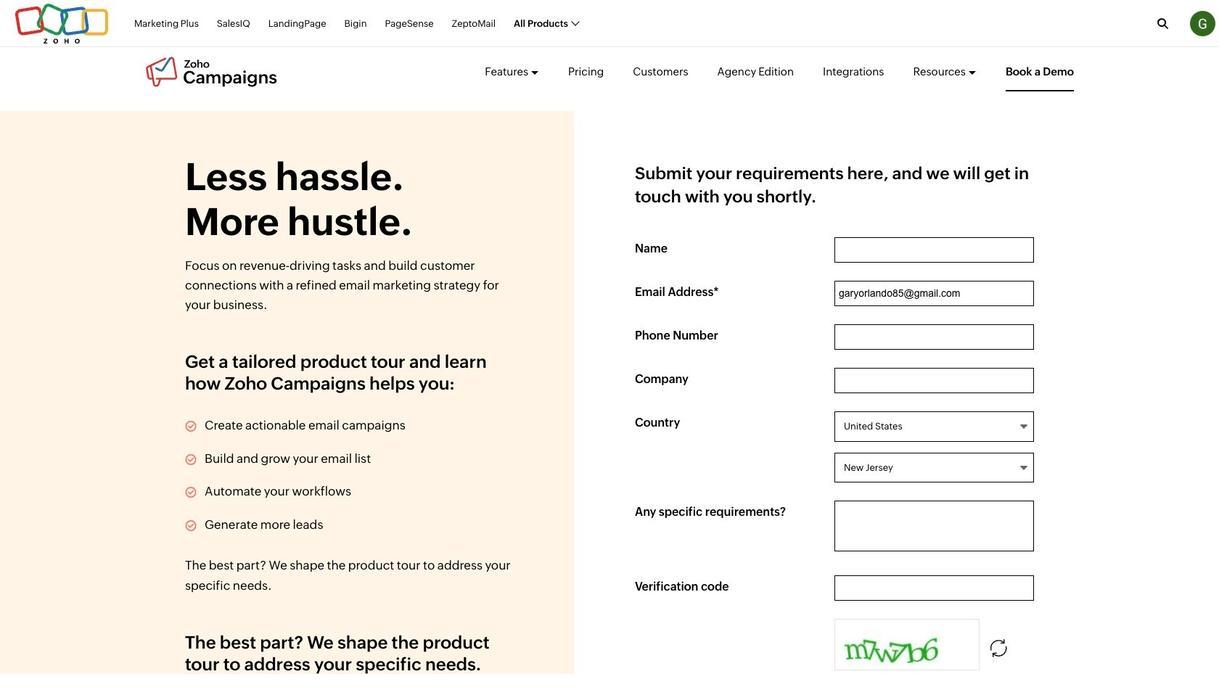 Task type: locate. For each thing, give the bounding box(es) containing it.
None text field
[[835, 325, 1034, 350], [835, 576, 1034, 601], [835, 325, 1034, 350], [835, 576, 1034, 601]]

None text field
[[835, 238, 1034, 263], [835, 281, 1034, 307], [835, 368, 1034, 394], [835, 501, 1034, 552], [835, 238, 1034, 263], [835, 281, 1034, 307], [835, 368, 1034, 394], [835, 501, 1034, 552]]



Task type: vqa. For each thing, say whether or not it's contained in the screenshot.
GARY ORLANDO icon
yes



Task type: describe. For each thing, give the bounding box(es) containing it.
zoho campaigns logo image
[[145, 56, 278, 88]]

gary orlando image
[[1190, 11, 1216, 36]]



